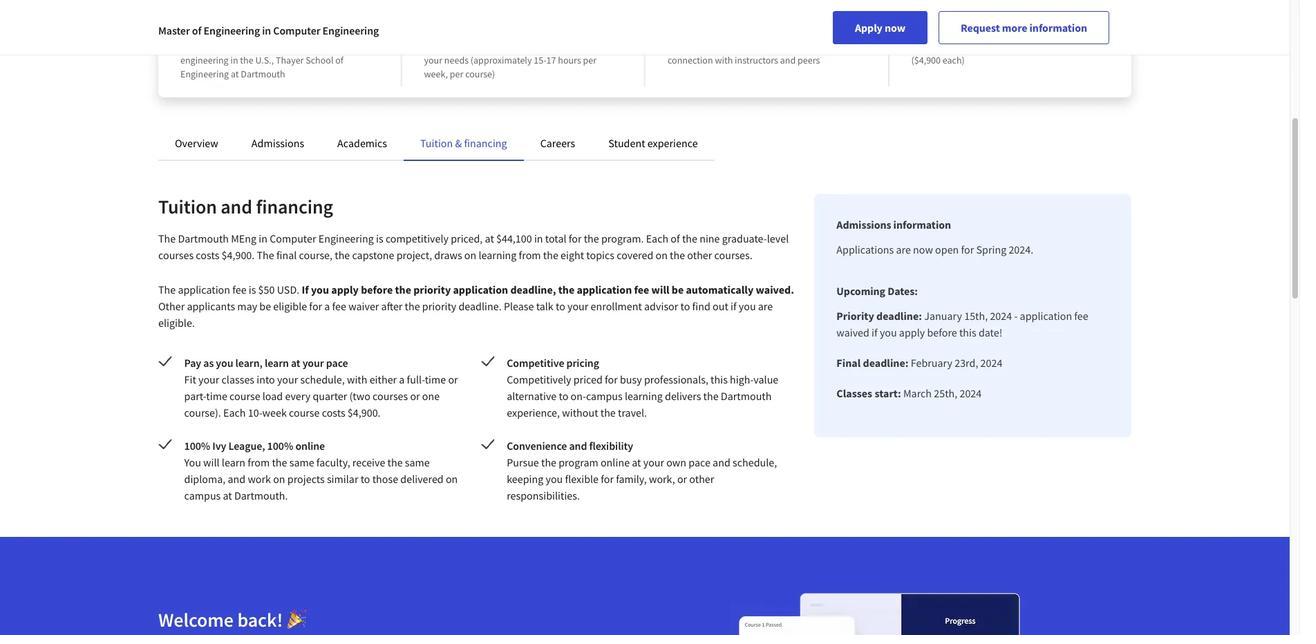 Task type: vqa. For each thing, say whether or not it's contained in the screenshot.
"McMaster"
no



Task type: describe. For each thing, give the bounding box(es) containing it.
program.
[[601, 232, 644, 245]]

a inside the application fee is $50 usd. if you apply before the priority application deadline, the application fee will be automatically waived. other applicants may be eligible for a fee waiver after the priority deadline. please talk to your enrollment advisor to find out if you are eligible.
[[324, 299, 330, 313]]

for inside the competitive pricing competitively priced for busy professionals, this high-value alternative to on-campus learning delivers the dartmouth experience, without the travel.
[[605, 373, 618, 386]]

for inside convenience and flexibility pursue the program online at your own pace and schedule, keeping you flexible for family, work, or other responsibilities.
[[601, 472, 614, 486]]

convenience and flexibility pursue the program online at your own pace and schedule, keeping you flexible for family, work, or other responsibilities.
[[507, 439, 777, 503]]

at inside pay as you learn, learn at your pace fit your classes into your schedule, with either a full-time or part-time course load every quarter (two courses or one course). each 10-week course costs $4,900.
[[291, 356, 300, 370]]

complete
[[424, 40, 463, 53]]

schedule, inside convenience and flexibility pursue the program online at your own pace and schedule, keeping you flexible for family, work, or other responsibilities.
[[733, 456, 777, 469]]

engineering up schools
[[323, 24, 379, 37]]

tuition & financing
[[420, 136, 507, 150]]

and up meng
[[221, 194, 252, 219]]

only
[[928, 40, 946, 53]]

other
[[158, 299, 185, 313]]

financing for tuition and financing
[[256, 194, 333, 219]]

engineering up first
[[204, 24, 260, 37]]

on inside complete the program on the schedule that suits your needs (approximately 15-17 hours per week, per course)
[[517, 40, 528, 53]]

2 vertical spatial per
[[450, 68, 463, 80]]

responsibilities.
[[507, 489, 580, 503]]

draws
[[434, 248, 462, 262]]

course)
[[465, 68, 495, 80]]

or for convenience and flexibility pursue the program online at your own pace and schedule, keeping you flexible for family, work, or other responsibilities.
[[678, 472, 687, 486]]

the right delivers
[[704, 389, 719, 403]]

fee inside january 15th, 2024 - application fee waived if you apply before this date!
[[1075, 309, 1089, 323]]

the left nine
[[682, 232, 698, 245]]

courses.
[[715, 248, 753, 262]]

apply inside the application fee is $50 usd. if you apply before the priority application deadline, the application fee will be automatically waived. other applicants may be eligible for a fee waiver after the priority deadline. please talk to your enrollment advisor to find out if you are eligible.
[[331, 283, 359, 297]]

is inside the dartmouth meng in computer engineering is competitively priced, at $44,100 in total for the program. each of the nine graduate-level courses costs $4,900. the final course, the capstone project, draws on learning from the eight topics covered on the other courses.
[[376, 232, 384, 245]]

of up 'from'
[[192, 24, 202, 37]]

topics
[[587, 248, 615, 262]]

each inside pay as you learn, learn at your pace fit your classes into your schedule, with either a full-time or part-time course load every quarter (two courses or one course). each 10-week course costs $4,900.
[[223, 406, 246, 420]]

applications are now open for spring 2024.
[[837, 243, 1034, 257]]

the up the topics
[[584, 232, 599, 245]]

application up deadline.
[[453, 283, 508, 297]]

overview link
[[175, 136, 218, 150]]

computer for engineering
[[273, 24, 320, 37]]

the left first
[[231, 40, 244, 53]]

your inside the application fee is $50 usd. if you apply before the priority application deadline, the application fee will be automatically waived. other applicants may be eligible for a fee waiver after the priority deadline. please talk to your enrollment advisor to find out if you are eligible.
[[568, 299, 589, 313]]

pricing
[[567, 356, 599, 370]]

of right schools
[[348, 40, 356, 53]]

online inside convenience and flexibility pursue the program online at your own pace and schedule, keeping you flexible for family, work, or other responsibilities.
[[601, 456, 630, 469]]

applications
[[837, 243, 894, 257]]

upcoming
[[837, 284, 886, 298]]

delivers
[[665, 389, 701, 403]]

1 vertical spatial time
[[206, 389, 227, 403]]

instructors
[[735, 54, 779, 66]]

quarter
[[313, 389, 347, 403]]

computer for meng
[[270, 232, 316, 245]]

classes
[[837, 386, 873, 400]]

complete the program on the schedule that suits your needs (approximately 15-17 hours per week, per course)
[[424, 40, 621, 80]]

this inside january 15th, 2024 - application fee waived if you apply before this date!
[[960, 326, 977, 339]]

pay as you learn, learn at your pace fit your classes into your schedule, with either a full-time or part-time course load every quarter (two courses or one course). each 10-week course costs $4,900.
[[184, 356, 458, 420]]

fee up may
[[232, 283, 247, 297]]

level
[[767, 232, 789, 245]]

2 100% from the left
[[267, 439, 293, 453]]

week,
[[424, 68, 448, 80]]

campus inside the competitive pricing competitively priced for busy professionals, this high-value alternative to on-campus learning delivers the dartmouth experience, without the travel.
[[586, 389, 623, 403]]

each)
[[943, 54, 965, 66]]

busy
[[620, 373, 642, 386]]

the left eight on the left of page
[[543, 248, 559, 262]]

total inside $44,100 total cost pay only for courses you enroll in per term ($4,900 each)
[[960, 21, 987, 38]]

1 vertical spatial information
[[894, 218, 951, 232]]

at inside convenience and flexibility pursue the program online at your own pace and schedule, keeping you flexible for family, work, or other responsibilities.
[[632, 456, 641, 469]]

with inside the lecture videos, hands-on projects, and connection with instructors and peers
[[715, 54, 733, 66]]

before inside the application fee is $50 usd. if you apply before the priority application deadline, the application fee will be automatically waived. other applicants may be eligible for a fee waiver after the priority deadline. please talk to your enrollment advisor to find out if you are eligible.
[[361, 283, 393, 297]]

on right work
[[273, 472, 285, 486]]

to left find
[[681, 299, 690, 313]]

for inside the dartmouth meng in computer engineering is competitively priced, at $44,100 in total for the program. each of the nine graduate-level courses costs $4,900. the final course, the capstone project, draws on learning from the eight topics covered on the other courses.
[[569, 232, 582, 245]]

now inside button
[[885, 21, 906, 35]]

overview
[[175, 136, 218, 150]]

in up deadline,
[[534, 232, 543, 245]]

1 horizontal spatial be
[[672, 283, 684, 297]]

request more information button
[[939, 11, 1110, 44]]

competitively
[[386, 232, 449, 245]]

student
[[609, 136, 645, 150]]

the right course, in the left top of the page
[[335, 248, 350, 262]]

pace inside convenience and flexibility pursue the program online at your own pace and schedule, keeping you flexible for family, work, or other responsibilities.
[[689, 456, 711, 469]]

the down first
[[240, 54, 254, 66]]

high-
[[730, 373, 754, 386]]

1 vertical spatial per
[[583, 54, 597, 66]]

other inside the dartmouth meng in computer engineering is competitively priced, at $44,100 in total for the program. each of the nine graduate-level courses costs $4,900. the final course, the capstone project, draws on learning from the eight topics covered on the other courses.
[[687, 248, 712, 262]]

the up needs
[[465, 40, 479, 53]]

deadline: for priority
[[877, 309, 922, 323]]

from inside 100% ivy league, 100% online you will learn from the same faculty, receive the same diploma, and work on projects similar to those delivered on campus at dartmouth.
[[248, 456, 270, 469]]

schools
[[315, 40, 346, 53]]

january
[[925, 309, 962, 323]]

project,
[[397, 248, 432, 262]]

that
[[584, 40, 600, 53]]

automatically
[[686, 283, 754, 297]]

open
[[936, 243, 959, 257]]

welcome
[[158, 607, 234, 632]]

the up those on the left bottom of the page
[[388, 456, 403, 469]]

for right open
[[961, 243, 974, 257]]

at inside earn an ivy league degree from one of the first professional schools of engineering in the u.s., thayer school of engineering at dartmouth
[[231, 68, 239, 80]]

as
[[203, 356, 214, 370]]

tuition & financing link
[[420, 136, 507, 150]]

competitive
[[507, 356, 564, 370]]

in inside $44,100 total cost pay only for courses you enroll in per term ($4,900 each)
[[1036, 40, 1044, 53]]

tuition for tuition & financing
[[420, 136, 453, 150]]

of down an
[[221, 40, 229, 53]]

projects
[[287, 472, 325, 486]]

2024.
[[1009, 243, 1034, 257]]

enroll
[[1011, 40, 1034, 53]]

in up professional
[[262, 24, 271, 37]]

advisor
[[644, 299, 678, 313]]

and down projects,
[[780, 54, 796, 66]]

on right covered
[[656, 248, 668, 262]]

this inside the competitive pricing competitively priced for busy professionals, this high-value alternative to on-campus learning delivers the dartmouth experience, without the travel.
[[711, 373, 728, 386]]

work,
[[649, 472, 675, 486]]

100% ivy league, 100% online you will learn from the same faculty, receive the same diploma, and work on projects similar to those delivered on campus at dartmouth.
[[184, 439, 458, 503]]

the right deadline,
[[558, 283, 575, 297]]

the right after
[[405, 299, 420, 313]]

1 same from the left
[[289, 456, 314, 469]]

part-
[[184, 389, 206, 403]]

learning inside the dartmouth meng in computer engineering is competitively priced, at $44,100 in total for the program. each of the nine graduate-level courses costs $4,900. the final course, the capstone project, draws on learning from the eight topics covered on the other courses.
[[479, 248, 517, 262]]

dates:
[[888, 284, 918, 298]]

learn,
[[235, 356, 263, 370]]

own
[[667, 456, 687, 469]]

admissions for admissions information
[[837, 218, 892, 232]]

apply
[[855, 21, 883, 35]]

1 vertical spatial be
[[260, 299, 271, 313]]

1 horizontal spatial now
[[913, 243, 933, 257]]

waived
[[837, 326, 870, 339]]

covered
[[617, 248, 654, 262]]

online inside 100% ivy league, 100% online you will learn from the same faculty, receive the same diploma, and work on projects similar to those delivered on campus at dartmouth.
[[295, 439, 325, 453]]

competitive pricing competitively priced for busy professionals, this high-value alternative to on-campus learning delivers the dartmouth experience, without the travel.
[[507, 356, 779, 420]]

in inside earn an ivy league degree from one of the first professional schools of engineering in the u.s., thayer school of engineering at dartmouth
[[231, 54, 238, 66]]

you right if
[[311, 283, 329, 297]]

from inside the dartmouth meng in computer engineering is competitively priced, at $44,100 in total for the program. each of the nine graduate-level courses costs $4,900. the final course, the capstone project, draws on learning from the eight topics covered on the other courses.
[[519, 248, 541, 262]]

alternative
[[507, 389, 557, 403]]

date!
[[979, 326, 1003, 339]]

after
[[381, 299, 403, 313]]

17
[[547, 54, 556, 66]]

apply now
[[855, 21, 906, 35]]

priority deadline:
[[837, 309, 922, 323]]

1 vertical spatial priority
[[422, 299, 457, 313]]

course).
[[184, 406, 221, 420]]

admissions link
[[252, 136, 304, 150]]

and left flexibility
[[569, 439, 587, 453]]

pursue
[[507, 456, 539, 469]]

school
[[306, 54, 334, 66]]

program inside convenience and flexibility pursue the program online at your own pace and schedule, keeping you flexible for family, work, or other responsibilities.
[[559, 456, 599, 469]]

with inside pay as you learn, learn at your pace fit your classes into your schedule, with either a full-time or part-time course load every quarter (two courses or one course). each 10-week course costs $4,900.
[[347, 373, 367, 386]]

more
[[1002, 21, 1028, 35]]

campus inside 100% ivy league, 100% online you will learn from the same faculty, receive the same diploma, and work on projects similar to those delivered on campus at dartmouth.
[[184, 489, 221, 503]]

competitively
[[507, 373, 571, 386]]

march
[[904, 386, 932, 400]]

you inside $44,100 total cost pay only for courses you enroll in per term ($4,900 each)
[[994, 40, 1009, 53]]

the inside convenience and flexibility pursue the program online at your own pace and schedule, keeping you flexible for family, work, or other responsibilities.
[[541, 456, 557, 469]]

application inside january 15th, 2024 - application fee waived if you apply before this date!
[[1020, 309, 1072, 323]]

every
[[285, 389, 311, 403]]

25th,
[[934, 386, 958, 400]]

spring
[[977, 243, 1007, 257]]

application up enrollment
[[577, 283, 632, 297]]

priced,
[[451, 232, 483, 245]]

you inside january 15th, 2024 - application fee waived if you apply before this date!
[[880, 326, 897, 339]]

may
[[237, 299, 257, 313]]

waiver
[[349, 299, 379, 313]]

2024 inside january 15th, 2024 - application fee waived if you apply before this date!
[[990, 309, 1012, 323]]

connection
[[668, 54, 713, 66]]

lecture
[[668, 40, 698, 53]]

each inside the dartmouth meng in computer engineering is competitively priced, at $44,100 in total for the program. each of the nine graduate-level courses costs $4,900. the final course, the capstone project, draws on learning from the eight topics covered on the other courses.
[[646, 232, 669, 245]]

costs inside pay as you learn, learn at your pace fit your classes into your schedule, with either a full-time or part-time course load every quarter (two courses or one course). each 10-week course costs $4,900.
[[322, 406, 345, 420]]

$4,900. inside the dartmouth meng in computer engineering is competitively priced, at $44,100 in total for the program. each of the nine graduate-level courses costs $4,900. the final course, the capstone project, draws on learning from the eight topics covered on the other courses.
[[222, 248, 255, 262]]

your inside convenience and flexibility pursue the program online at your own pace and schedule, keeping you flexible for family, work, or other responsibilities.
[[644, 456, 664, 469]]

february
[[911, 356, 953, 370]]

final
[[276, 248, 297, 262]]

0 vertical spatial are
[[896, 243, 911, 257]]

will inside 100% ivy league, 100% online you will learn from the same faculty, receive the same diploma, and work on projects similar to those delivered on campus at dartmouth.
[[203, 456, 220, 469]]

the for application
[[158, 283, 176, 297]]

application up applicants
[[178, 283, 230, 297]]

$44,100 inside the dartmouth meng in computer engineering is competitively priced, at $44,100 in total for the program. each of the nine graduate-level courses costs $4,900. the final course, the capstone project, draws on learning from the eight topics covered on the other courses.
[[496, 232, 532, 245]]

earn
[[180, 21, 208, 38]]

deadline.
[[459, 299, 502, 313]]

if inside january 15th, 2024 - application fee waived if you apply before this date!
[[872, 326, 878, 339]]

earn an ivy league degree from one of the first professional schools of engineering in the u.s., thayer school of engineering at dartmouth
[[180, 21, 356, 80]]

you inside pay as you learn, learn at your pace fit your classes into your schedule, with either a full-time or part-time course load every quarter (two courses or one course). each 10-week course costs $4,900.
[[216, 356, 233, 370]]

to inside the competitive pricing competitively priced for busy professionals, this high-value alternative to on-campus learning delivers the dartmouth experience, without the travel.
[[559, 389, 569, 403]]

2024 for classes start: march 25th, 2024
[[960, 386, 982, 400]]

upcoming dates:
[[837, 284, 918, 298]]

delivered
[[401, 472, 444, 486]]

pace inside pay as you learn, learn at your pace fit your classes into your schedule, with either a full-time or part-time course load every quarter (two courses or one course). each 10-week course costs $4,900.
[[326, 356, 348, 370]]

total inside the dartmouth meng in computer engineering is competitively priced, at $44,100 in total for the program. each of the nine graduate-level courses costs $4,900. the final course, the capstone project, draws on learning from the eight topics covered on the other courses.
[[545, 232, 567, 245]]



Task type: locate. For each thing, give the bounding box(es) containing it.
1 vertical spatial apply
[[899, 326, 925, 339]]

january 15th, 2024 - application fee waived if you apply before this date!
[[837, 309, 1089, 339]]

apply inside january 15th, 2024 - application fee waived if you apply before this date!
[[899, 326, 925, 339]]

0 horizontal spatial now
[[885, 21, 906, 35]]

1 horizontal spatial 100%
[[267, 439, 293, 453]]

dartmouth down high-
[[721, 389, 772, 403]]

15th,
[[965, 309, 988, 323]]

1 vertical spatial $4,900.
[[348, 406, 381, 420]]

experience
[[648, 136, 698, 150]]

engineering down engineering
[[180, 68, 229, 80]]

and right own
[[713, 456, 731, 469]]

1 horizontal spatial pace
[[689, 456, 711, 469]]

total up eight on the left of page
[[545, 232, 567, 245]]

pay left as
[[184, 356, 201, 370]]

0 horizontal spatial will
[[203, 456, 220, 469]]

lecture videos, hands-on projects, and connection with instructors and peers
[[668, 40, 824, 66]]

your inside complete the program on the schedule that suits your needs (approximately 15-17 hours per week, per course)
[[424, 54, 443, 66]]

0 horizontal spatial before
[[361, 283, 393, 297]]

dartmouth.
[[234, 489, 288, 503]]

0 horizontal spatial learning
[[479, 248, 517, 262]]

this down 15th,
[[960, 326, 977, 339]]

priced
[[574, 373, 603, 386]]

time
[[425, 373, 446, 386], [206, 389, 227, 403]]

0 horizontal spatial same
[[289, 456, 314, 469]]

your
[[424, 54, 443, 66], [568, 299, 589, 313], [303, 356, 324, 370], [198, 373, 219, 386], [277, 373, 298, 386], [644, 456, 664, 469]]

on up the instructors
[[759, 40, 769, 53]]

in right engineering
[[231, 54, 238, 66]]

23rd,
[[955, 356, 979, 370]]

graduate-
[[722, 232, 767, 245]]

admissions information
[[837, 218, 951, 232]]

faculty,
[[317, 456, 350, 469]]

0 horizontal spatial or
[[410, 389, 420, 403]]

total left cost
[[960, 21, 987, 38]]

1 horizontal spatial pay
[[912, 40, 926, 53]]

on right the delivered
[[446, 472, 458, 486]]

application
[[178, 283, 230, 297], [453, 283, 508, 297], [577, 283, 632, 297], [1020, 309, 1072, 323]]

the
[[231, 40, 244, 53], [465, 40, 479, 53], [530, 40, 543, 53], [240, 54, 254, 66], [584, 232, 599, 245], [682, 232, 698, 245], [335, 248, 350, 262], [543, 248, 559, 262], [670, 248, 685, 262], [395, 283, 411, 297], [558, 283, 575, 297], [405, 299, 420, 313], [704, 389, 719, 403], [601, 406, 616, 420], [272, 456, 287, 469], [388, 456, 403, 469], [541, 456, 557, 469]]

0 vertical spatial other
[[687, 248, 712, 262]]

1 vertical spatial are
[[758, 299, 773, 313]]

or for pay as you learn, learn at your pace fit your classes into your schedule, with either a full-time or part-time course load every quarter (two courses or one course). each 10-week course costs $4,900.
[[448, 373, 458, 386]]

application right -
[[1020, 309, 1072, 323]]

apply now button
[[833, 11, 928, 44]]

courses inside $44,100 total cost pay only for courses you enroll in per term ($4,900 each)
[[961, 40, 992, 53]]

1 vertical spatial with
[[347, 373, 367, 386]]

1 vertical spatial deadline:
[[863, 356, 909, 370]]

pace right own
[[689, 456, 711, 469]]

0 horizontal spatial 100%
[[184, 439, 210, 453]]

learn down league,
[[222, 456, 245, 469]]

1 vertical spatial campus
[[184, 489, 221, 503]]

1 vertical spatial learn
[[222, 456, 245, 469]]

computer up the final
[[270, 232, 316, 245]]

you down "priority deadline:"
[[880, 326, 897, 339]]

0 horizontal spatial with
[[347, 373, 367, 386]]

2024
[[990, 309, 1012, 323], [981, 356, 1003, 370], [960, 386, 982, 400]]

1 horizontal spatial are
[[896, 243, 911, 257]]

deadline,
[[511, 283, 556, 297]]

usd.
[[277, 283, 300, 297]]

this
[[960, 326, 977, 339], [711, 373, 728, 386]]

you inside convenience and flexibility pursue the program online at your own pace and schedule, keeping you flexible for family, work, or other responsibilities.
[[546, 472, 563, 486]]

courses down request
[[961, 40, 992, 53]]

0 vertical spatial pace
[[326, 356, 348, 370]]

is left $50
[[249, 283, 256, 297]]

0 vertical spatial now
[[885, 21, 906, 35]]

on down priced,
[[465, 248, 477, 262]]

$4,900. inside pay as you learn, learn at your pace fit your classes into your schedule, with either a full-time or part-time course load every quarter (two courses or one course). each 10-week course costs $4,900.
[[348, 406, 381, 420]]

learning up travel.
[[625, 389, 663, 403]]

0 vertical spatial course
[[230, 389, 260, 403]]

find
[[692, 299, 711, 313]]

program up flexible
[[559, 456, 599, 469]]

for inside the application fee is $50 usd. if you apply before the priority application deadline, the application fee will be automatically waived. other applicants may be eligible for a fee waiver after the priority deadline. please talk to your enrollment advisor to find out if you are eligible.
[[309, 299, 322, 313]]

with down "videos,"
[[715, 54, 733, 66]]

1 horizontal spatial $44,100
[[912, 21, 958, 38]]

apply up final deadline: february 23rd, 2024
[[899, 326, 925, 339]]

per inside $44,100 total cost pay only for courses you enroll in per term ($4,900 each)
[[1046, 40, 1059, 53]]

program up (approximately
[[481, 40, 515, 53]]

computer
[[273, 24, 320, 37], [270, 232, 316, 245]]

out
[[713, 299, 729, 313]]

0 vertical spatial learn
[[265, 356, 289, 370]]

one down full-
[[422, 389, 440, 403]]

term
[[1061, 40, 1080, 53]]

ivy inside earn an ivy league degree from one of the first professional schools of engineering in the u.s., thayer school of engineering at dartmouth
[[228, 21, 245, 38]]

same up projects at the bottom
[[289, 456, 314, 469]]

1 vertical spatial course
[[289, 406, 320, 420]]

each up covered
[[646, 232, 669, 245]]

2 horizontal spatial or
[[678, 472, 687, 486]]

eligible.
[[158, 316, 195, 330]]

this left high-
[[711, 373, 728, 386]]

apply up waiver
[[331, 283, 359, 297]]

those
[[372, 472, 398, 486]]

professional
[[264, 40, 313, 53]]

0 horizontal spatial from
[[248, 456, 270, 469]]

hands-
[[731, 40, 759, 53]]

campus down diploma,
[[184, 489, 221, 503]]

$44,100 right priced,
[[496, 232, 532, 245]]

on-
[[571, 389, 586, 403]]

0 horizontal spatial this
[[711, 373, 728, 386]]

costs down quarter
[[322, 406, 345, 420]]

0 vertical spatial deadline:
[[877, 309, 922, 323]]

a inside pay as you learn, learn at your pace fit your classes into your schedule, with either a full-time or part-time course load every quarter (two courses or one course). each 10-week course costs $4,900.
[[399, 373, 405, 386]]

dartmouth down u.s.,
[[241, 68, 285, 80]]

request
[[961, 21, 1000, 35]]

the up after
[[395, 283, 411, 297]]

the inside the application fee is $50 usd. if you apply before the priority application deadline, the application fee will be automatically waived. other applicants may be eligible for a fee waiver after the priority deadline. please talk to your enrollment advisor to find out if you are eligible.
[[158, 283, 176, 297]]

in right the enroll
[[1036, 40, 1044, 53]]

for left busy
[[605, 373, 618, 386]]

information up applications are now open for spring 2024.
[[894, 218, 951, 232]]

0 horizontal spatial each
[[223, 406, 246, 420]]

0 horizontal spatial per
[[450, 68, 463, 80]]

on
[[517, 40, 528, 53], [759, 40, 769, 53], [465, 248, 477, 262], [656, 248, 668, 262], [273, 472, 285, 486], [446, 472, 458, 486]]

thayer
[[276, 54, 304, 66]]

classes
[[222, 373, 254, 386]]

$44,100 inside $44,100 total cost pay only for courses you enroll in per term ($4,900 each)
[[912, 21, 958, 38]]

1 vertical spatial admissions
[[837, 218, 892, 232]]

projects,
[[771, 40, 806, 53]]

or down full-
[[410, 389, 420, 403]]

is inside the application fee is $50 usd. if you apply before the priority application deadline, the application fee will be automatically waived. other applicants may be eligible for a fee waiver after the priority deadline. please talk to your enrollment advisor to find out if you are eligible.
[[249, 283, 256, 297]]

1 horizontal spatial will
[[652, 283, 670, 297]]

0 horizontal spatial information
[[894, 218, 951, 232]]

0 vertical spatial the
[[158, 232, 176, 245]]

1 vertical spatial will
[[203, 456, 220, 469]]

0 vertical spatial with
[[715, 54, 733, 66]]

1 horizontal spatial dartmouth
[[241, 68, 285, 80]]

1 vertical spatial program
[[559, 456, 599, 469]]

2 horizontal spatial courses
[[961, 40, 992, 53]]

at
[[231, 68, 239, 80], [485, 232, 494, 245], [291, 356, 300, 370], [632, 456, 641, 469], [223, 489, 232, 503]]

1 vertical spatial before
[[927, 326, 957, 339]]

keeping
[[507, 472, 544, 486]]

or down own
[[678, 472, 687, 486]]

$4,900. down (two
[[348, 406, 381, 420]]

one inside pay as you learn, learn at your pace fit your classes into your schedule, with either a full-time or part-time course load every quarter (two courses or one course). each 10-week course costs $4,900.
[[422, 389, 440, 403]]

are
[[896, 243, 911, 257], [758, 299, 773, 313]]

dartmouth
[[241, 68, 285, 80], [178, 232, 229, 245], [721, 389, 772, 403]]

in right meng
[[259, 232, 268, 245]]

will up diploma,
[[203, 456, 220, 469]]

schedule, inside pay as you learn, learn at your pace fit your classes into your schedule, with either a full-time or part-time course load every quarter (two courses or one course). each 10-week course costs $4,900.
[[300, 373, 345, 386]]

learning
[[479, 248, 517, 262], [625, 389, 663, 403]]

flexibility
[[589, 439, 633, 453]]

the dartmouth meng in computer engineering is competitively priced, at $44,100 in total for the program. each of the nine graduate-level courses costs $4,900. the final course, the capstone project, draws on learning from the eight topics covered on the other courses.
[[158, 232, 789, 262]]

the left travel.
[[601, 406, 616, 420]]

are inside the application fee is $50 usd. if you apply before the priority application deadline, the application fee will be automatically waived. other applicants may be eligible for a fee waiver after the priority deadline. please talk to your enrollment advisor to find out if you are eligible.
[[758, 299, 773, 313]]

embedded module image image
[[704, 570, 1056, 635]]

before inside january 15th, 2024 - application fee waived if you apply before this date!
[[927, 326, 957, 339]]

0 vertical spatial before
[[361, 283, 393, 297]]

learn inside pay as you learn, learn at your pace fit your classes into your schedule, with either a full-time or part-time course load every quarter (two courses or one course). each 10-week course costs $4,900.
[[265, 356, 289, 370]]

0 horizontal spatial $44,100
[[496, 232, 532, 245]]

(approximately
[[471, 54, 532, 66]]

0 vertical spatial tuition
[[420, 136, 453, 150]]

learn
[[265, 356, 289, 370], [222, 456, 245, 469]]

financing up the final
[[256, 194, 333, 219]]

ivy right an
[[228, 21, 245, 38]]

courses inside the dartmouth meng in computer engineering is competitively priced, at $44,100 in total for the program. each of the nine graduate-level courses costs $4,900. the final course, the capstone project, draws on learning from the eight topics covered on the other courses.
[[158, 248, 194, 262]]

1 vertical spatial financing
[[256, 194, 333, 219]]

ivy inside 100% ivy league, 100% online you will learn from the same faculty, receive the same diploma, and work on projects similar to those delivered on campus at dartmouth.
[[212, 439, 226, 453]]

of down schools
[[336, 54, 344, 66]]

1 horizontal spatial course
[[289, 406, 320, 420]]

back!
[[237, 607, 283, 632]]

2 vertical spatial dartmouth
[[721, 389, 772, 403]]

ivy left league,
[[212, 439, 226, 453]]

a
[[324, 299, 330, 313], [399, 373, 405, 386]]

priority
[[837, 309, 874, 323]]

of inside the dartmouth meng in computer engineering is competitively priced, at $44,100 in total for the program. each of the nine graduate-level courses costs $4,900. the final course, the capstone project, draws on learning from the eight topics covered on the other courses.
[[671, 232, 680, 245]]

0 vertical spatial dartmouth
[[241, 68, 285, 80]]

0 vertical spatial program
[[481, 40, 515, 53]]

full-
[[407, 373, 425, 386]]

1 vertical spatial each
[[223, 406, 246, 420]]

1 horizontal spatial apply
[[899, 326, 925, 339]]

0 vertical spatial if
[[731, 299, 737, 313]]

0 vertical spatial or
[[448, 373, 458, 386]]

pace up quarter
[[326, 356, 348, 370]]

2 vertical spatial courses
[[373, 389, 408, 403]]

per down needs
[[450, 68, 463, 80]]

online
[[295, 439, 325, 453], [601, 456, 630, 469]]

0 vertical spatial this
[[960, 326, 977, 339]]

0 horizontal spatial pay
[[184, 356, 201, 370]]

1 vertical spatial online
[[601, 456, 630, 469]]

costs inside the dartmouth meng in computer engineering is competitively priced, at $44,100 in total for the program. each of the nine graduate-level courses costs $4,900. the final course, the capstone project, draws on learning from the eight topics covered on the other courses.
[[196, 248, 219, 262]]

dartmouth inside earn an ivy league degree from one of the first professional schools of engineering in the u.s., thayer school of engineering at dartmouth
[[241, 68, 285, 80]]

1 horizontal spatial one
[[422, 389, 440, 403]]

priority left deadline.
[[422, 299, 457, 313]]

will inside the application fee is $50 usd. if you apply before the priority application deadline, the application fee will be automatically waived. other applicants may be eligible for a fee waiver after the priority deadline. please talk to your enrollment advisor to find out if you are eligible.
[[652, 283, 670, 297]]

on up (approximately
[[517, 40, 528, 53]]

$44,100 up only
[[912, 21, 958, 38]]

financing right &
[[464, 136, 507, 150]]

for right eligible
[[309, 299, 322, 313]]

0 horizontal spatial online
[[295, 439, 325, 453]]

1 vertical spatial total
[[545, 232, 567, 245]]

for inside $44,100 total cost pay only for courses you enroll in per term ($4,900 each)
[[947, 40, 959, 53]]

1 vertical spatial one
[[422, 389, 440, 403]]

the up dartmouth.
[[272, 456, 287, 469]]

1 vertical spatial is
[[249, 283, 256, 297]]

work
[[248, 472, 271, 486]]

$4,900.
[[222, 248, 255, 262], [348, 406, 381, 420]]

0 vertical spatial apply
[[331, 283, 359, 297]]

0 horizontal spatial is
[[249, 283, 256, 297]]

100%
[[184, 439, 210, 453], [267, 439, 293, 453]]

0 vertical spatial priority
[[414, 283, 451, 297]]

course down every
[[289, 406, 320, 420]]

2 horizontal spatial dartmouth
[[721, 389, 772, 403]]

a left full-
[[399, 373, 405, 386]]

for up each)
[[947, 40, 959, 53]]

2024 right '23rd,'
[[981, 356, 1003, 370]]

are down admissions information
[[896, 243, 911, 257]]

1 vertical spatial $44,100
[[496, 232, 532, 245]]

academics link
[[337, 136, 387, 150]]

deadline:
[[877, 309, 922, 323], [863, 356, 909, 370]]

0 horizontal spatial campus
[[184, 489, 221, 503]]

engineering inside earn an ivy league degree from one of the first professional schools of engineering in the u.s., thayer school of engineering at dartmouth
[[180, 68, 229, 80]]

waived.
[[756, 283, 794, 297]]

courses inside pay as you learn, learn at your pace fit your classes into your schedule, with either a full-time or part-time course load every quarter (two courses or one course). each 10-week course costs $4,900.
[[373, 389, 408, 403]]

apply
[[331, 283, 359, 297], [899, 326, 925, 339]]

100% right league,
[[267, 439, 293, 453]]

deadline: for final
[[863, 356, 909, 370]]

you right as
[[216, 356, 233, 370]]

0 horizontal spatial $4,900.
[[222, 248, 255, 262]]

learning down priced,
[[479, 248, 517, 262]]

admissions for admissions
[[252, 136, 304, 150]]

fee up advisor
[[634, 283, 649, 297]]

2024 right 25th,
[[960, 386, 982, 400]]

1 horizontal spatial same
[[405, 456, 430, 469]]

dartmouth inside the competitive pricing competitively priced for busy professionals, this high-value alternative to on-campus learning delivers the dartmouth experience, without the travel.
[[721, 389, 772, 403]]

either
[[370, 373, 397, 386]]

1 100% from the left
[[184, 439, 210, 453]]

at inside the dartmouth meng in computer engineering is competitively priced, at $44,100 in total for the program. each of the nine graduate-level courses costs $4,900. the final course, the capstone project, draws on learning from the eight topics covered on the other courses.
[[485, 232, 494, 245]]

the for dartmouth
[[158, 232, 176, 245]]

travel.
[[618, 406, 647, 420]]

to right talk
[[556, 299, 565, 313]]

learn up 'into'
[[265, 356, 289, 370]]

master of engineering in computer engineering
[[158, 24, 379, 37]]

1 vertical spatial if
[[872, 326, 878, 339]]

suits
[[602, 40, 621, 53]]

engineering inside the dartmouth meng in computer engineering is competitively priced, at $44,100 in total for the program. each of the nine graduate-level courses costs $4,900. the final course, the capstone project, draws on learning from the eight topics covered on the other courses.
[[319, 232, 374, 245]]

0 horizontal spatial financing
[[256, 194, 333, 219]]

before down january
[[927, 326, 957, 339]]

1 horizontal spatial schedule,
[[733, 456, 777, 469]]

other right work,
[[690, 472, 714, 486]]

degree
[[293, 21, 333, 38]]

1 horizontal spatial financing
[[464, 136, 507, 150]]

applicants
[[187, 299, 235, 313]]

and up peers
[[808, 40, 824, 53]]

deadline: up start:
[[863, 356, 909, 370]]

program inside complete the program on the schedule that suits your needs (approximately 15-17 hours per week, per course)
[[481, 40, 515, 53]]

an
[[210, 21, 225, 38]]

you right out
[[739, 299, 756, 313]]

the
[[158, 232, 176, 245], [257, 248, 274, 262], [158, 283, 176, 297]]

per down 'that'
[[583, 54, 597, 66]]

pay inside $44,100 total cost pay only for courses you enroll in per term ($4,900 each)
[[912, 40, 926, 53]]

or inside convenience and flexibility pursue the program online at your own pace and schedule, keeping you flexible for family, work, or other responsibilities.
[[678, 472, 687, 486]]

fee right -
[[1075, 309, 1089, 323]]

-
[[1015, 309, 1018, 323]]

of
[[192, 24, 202, 37], [221, 40, 229, 53], [348, 40, 356, 53], [336, 54, 344, 66], [671, 232, 680, 245]]

u.s.,
[[255, 54, 274, 66]]

tuition and financing
[[158, 194, 333, 219]]

0 horizontal spatial courses
[[158, 248, 194, 262]]

1 vertical spatial the
[[257, 248, 274, 262]]

on inside the lecture videos, hands-on projects, and connection with instructors and peers
[[759, 40, 769, 53]]

learning inside the competitive pricing competitively priced for busy professionals, this high-value alternative to on-campus learning delivers the dartmouth experience, without the travel.
[[625, 389, 663, 403]]

0 horizontal spatial learn
[[222, 456, 245, 469]]

now
[[885, 21, 906, 35], [913, 243, 933, 257]]

final deadline: february 23rd, 2024
[[837, 356, 1003, 370]]

computer inside the dartmouth meng in computer engineering is competitively priced, at $44,100 in total for the program. each of the nine graduate-level courses costs $4,900. the final course, the capstone project, draws on learning from the eight topics covered on the other courses.
[[270, 232, 316, 245]]

course
[[230, 389, 260, 403], [289, 406, 320, 420]]

1 horizontal spatial admissions
[[837, 218, 892, 232]]

15-
[[534, 54, 547, 66]]

for up eight on the left of page
[[569, 232, 582, 245]]

0 horizontal spatial dartmouth
[[178, 232, 229, 245]]

1 horizontal spatial learning
[[625, 389, 663, 403]]

courses down either
[[373, 389, 408, 403]]

final
[[837, 356, 861, 370]]

pay inside pay as you learn, learn at your pace fit your classes into your schedule, with either a full-time or part-time course load every quarter (two courses or one course). each 10-week course costs $4,900.
[[184, 356, 201, 370]]

0 horizontal spatial tuition
[[158, 194, 217, 219]]

0 vertical spatial one
[[204, 40, 219, 53]]

costs
[[196, 248, 219, 262], [322, 406, 345, 420]]

1 vertical spatial learning
[[625, 389, 663, 403]]

the up 15-
[[530, 40, 543, 53]]

at inside 100% ivy league, 100% online you will learn from the same faculty, receive the same diploma, and work on projects similar to those delivered on campus at dartmouth.
[[223, 489, 232, 503]]

0 horizontal spatial a
[[324, 299, 330, 313]]

please
[[504, 299, 534, 313]]

1 horizontal spatial campus
[[586, 389, 623, 403]]

or right full-
[[448, 373, 458, 386]]

learn inside 100% ivy league, 100% online you will learn from the same faculty, receive the same diploma, and work on projects similar to those delivered on campus at dartmouth.
[[222, 456, 245, 469]]

same
[[289, 456, 314, 469], [405, 456, 430, 469]]

0 vertical spatial admissions
[[252, 136, 304, 150]]

0 vertical spatial a
[[324, 299, 330, 313]]

to inside 100% ivy league, 100% online you will learn from the same faculty, receive the same diploma, and work on projects similar to those delivered on campus at dartmouth.
[[361, 472, 370, 486]]

videos,
[[700, 40, 729, 53]]

1 horizontal spatial a
[[399, 373, 405, 386]]

family,
[[616, 472, 647, 486]]

online up the faculty,
[[295, 439, 325, 453]]

tuition for tuition and financing
[[158, 194, 217, 219]]

2024 left -
[[990, 309, 1012, 323]]

2 horizontal spatial per
[[1046, 40, 1059, 53]]

1 horizontal spatial program
[[559, 456, 599, 469]]

league
[[248, 21, 290, 38]]

fee left waiver
[[332, 299, 346, 313]]

2 vertical spatial 2024
[[960, 386, 982, 400]]

1 horizontal spatial each
[[646, 232, 669, 245]]

information inside button
[[1030, 21, 1088, 35]]

1 horizontal spatial from
[[519, 248, 541, 262]]

1 vertical spatial courses
[[158, 248, 194, 262]]

dartmouth inside the dartmouth meng in computer engineering is competitively priced, at $44,100 in total for the program. each of the nine graduate-level courses costs $4,900. the final course, the capstone project, draws on learning from the eight topics covered on the other courses.
[[178, 232, 229, 245]]

the right covered
[[670, 248, 685, 262]]

2024 for final deadline: february 23rd, 2024
[[981, 356, 1003, 370]]

2 same from the left
[[405, 456, 430, 469]]

experience,
[[507, 406, 560, 420]]

$4,900. down meng
[[222, 248, 255, 262]]

and inside 100% ivy league, 100% online you will learn from the same faculty, receive the same diploma, and work on projects similar to those delivered on campus at dartmouth.
[[228, 472, 246, 486]]

10-
[[248, 406, 262, 420]]

courses up 'other' at the top left of the page
[[158, 248, 194, 262]]

0 vertical spatial information
[[1030, 21, 1088, 35]]

one inside earn an ivy league degree from one of the first professional schools of engineering in the u.s., thayer school of engineering at dartmouth
[[204, 40, 219, 53]]

financing for tuition & financing
[[464, 136, 507, 150]]

0 vertical spatial time
[[425, 373, 446, 386]]

other inside convenience and flexibility pursue the program online at your own pace and schedule, keeping you flexible for family, work, or other responsibilities.
[[690, 472, 714, 486]]

if inside the application fee is $50 usd. if you apply before the priority application deadline, the application fee will be automatically waived. other applicants may be eligible for a fee waiver after the priority deadline. please talk to your enrollment advisor to find out if you are eligible.
[[731, 299, 737, 313]]

the down convenience on the left bottom
[[541, 456, 557, 469]]

costs up applicants
[[196, 248, 219, 262]]



